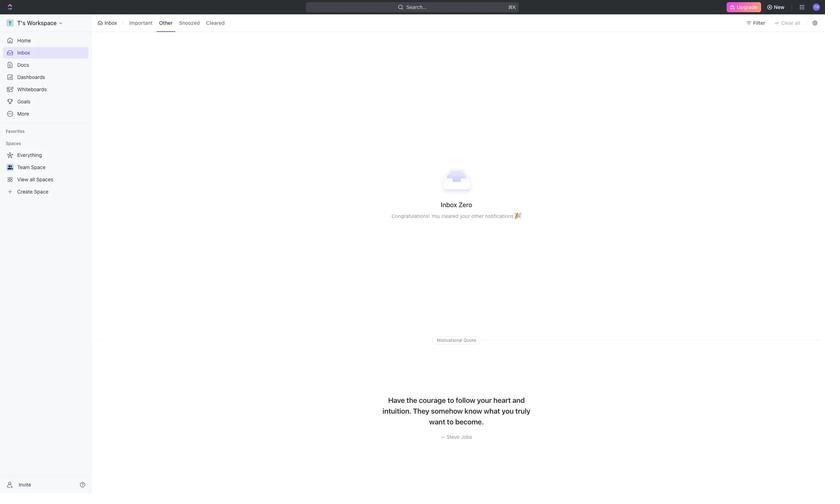 Task type: locate. For each thing, give the bounding box(es) containing it.
to down the somehow
[[447, 418, 454, 426]]

all for view
[[30, 176, 35, 183]]

other
[[472, 213, 484, 219]]

tree
[[3, 150, 88, 198]]

to
[[448, 396, 455, 405], [447, 418, 454, 426]]

your up "what"
[[478, 396, 492, 405]]

0 horizontal spatial inbox
[[17, 50, 30, 56]]

0 horizontal spatial your
[[460, 213, 471, 219]]

docs
[[17, 62, 29, 68]]

all inside button
[[796, 20, 801, 26]]

0 vertical spatial your
[[460, 213, 471, 219]]

1 horizontal spatial inbox
[[105, 20, 117, 26]]

more
[[17, 111, 29, 117]]

dashboards link
[[3, 72, 88, 83]]

important
[[129, 20, 153, 26]]

create space
[[17, 189, 49, 195]]

space for create space
[[34, 189, 49, 195]]

inbox down the home
[[17, 50, 30, 56]]

0 vertical spatial space
[[31, 164, 46, 170]]

1 vertical spatial space
[[34, 189, 49, 195]]

0 vertical spatial to
[[448, 396, 455, 405]]

to up the somehow
[[448, 396, 455, 405]]

1 vertical spatial your
[[478, 396, 492, 405]]

your down the "zero"
[[460, 213, 471, 219]]

whiteboards link
[[3, 84, 88, 95]]

everything link
[[3, 150, 87, 161]]

create
[[17, 189, 33, 195]]

view all spaces
[[17, 176, 53, 183]]

filter
[[754, 20, 766, 26]]

all right clear
[[796, 20, 801, 26]]

spaces down favorites button
[[6, 141, 21, 146]]

filter button
[[744, 17, 770, 29]]

congratulations!
[[392, 213, 430, 219]]

1 vertical spatial inbox
[[17, 50, 30, 56]]

tree inside the sidebar 'navigation'
[[3, 150, 88, 198]]

t's workspace
[[17, 20, 57, 26]]

all
[[796, 20, 801, 26], [30, 176, 35, 183]]

space
[[31, 164, 46, 170], [34, 189, 49, 195]]

all inside tree
[[30, 176, 35, 183]]

want
[[430, 418, 446, 426]]

inbox zero
[[441, 201, 473, 209]]

clear all button
[[772, 17, 806, 29]]

other
[[159, 20, 173, 26]]

1 horizontal spatial spaces
[[36, 176, 53, 183]]

notifications
[[486, 213, 514, 219]]

all right view
[[30, 176, 35, 183]]

spaces
[[6, 141, 21, 146], [36, 176, 53, 183]]

inbox
[[105, 20, 117, 26], [17, 50, 30, 56], [441, 201, 457, 209]]

1 vertical spatial all
[[30, 176, 35, 183]]

— steve jobs
[[441, 434, 473, 440]]

1 horizontal spatial all
[[796, 20, 801, 26]]

know
[[465, 407, 483, 415]]

dashboards
[[17, 74, 45, 80]]

1 vertical spatial spaces
[[36, 176, 53, 183]]

tb
[[815, 5, 820, 9]]

space up view all spaces
[[31, 164, 46, 170]]

they
[[413, 407, 430, 415]]

2 vertical spatial inbox
[[441, 201, 457, 209]]

your
[[460, 213, 471, 219], [478, 396, 492, 405]]

intuition.
[[383, 407, 412, 415]]

0 horizontal spatial spaces
[[6, 141, 21, 146]]

all for clear
[[796, 20, 801, 26]]

home link
[[3, 35, 88, 46]]

1 horizontal spatial your
[[478, 396, 492, 405]]

0 vertical spatial inbox
[[105, 20, 117, 26]]

tab list
[[125, 13, 229, 33]]

tree containing everything
[[3, 150, 88, 198]]

motivational
[[437, 338, 463, 343]]

—
[[441, 434, 446, 440]]

create space link
[[3, 186, 87, 198]]

clear all
[[782, 20, 801, 26]]

become.
[[456, 418, 484, 426]]

and
[[513, 396, 525, 405]]

jobs
[[461, 434, 473, 440]]

inbox left the important
[[105, 20, 117, 26]]

have
[[389, 396, 405, 405]]

view
[[17, 176, 28, 183]]

new button
[[765, 1, 790, 13]]

0 vertical spatial all
[[796, 20, 801, 26]]

space down the view all spaces link
[[34, 189, 49, 195]]

somehow
[[431, 407, 463, 415]]

view all spaces link
[[3, 174, 87, 185]]

inbox up cleared
[[441, 201, 457, 209]]

motivational quote
[[437, 338, 477, 343]]

team space link
[[17, 162, 87, 173]]

0 horizontal spatial all
[[30, 176, 35, 183]]

0 vertical spatial spaces
[[6, 141, 21, 146]]

1 vertical spatial to
[[447, 418, 454, 426]]

cleared
[[206, 20, 225, 26]]

spaces up create space link
[[36, 176, 53, 183]]

the
[[407, 396, 418, 405]]



Task type: describe. For each thing, give the bounding box(es) containing it.
user group image
[[7, 165, 13, 170]]

sidebar navigation
[[0, 14, 93, 494]]

favorites
[[6, 129, 25, 134]]

truly
[[516, 407, 531, 415]]

upgrade link
[[728, 2, 762, 12]]

team space
[[17, 164, 46, 170]]

snoozed button
[[177, 17, 202, 29]]

🎉
[[516, 213, 522, 219]]

t's workspace, , element
[[6, 19, 14, 27]]

home
[[17, 37, 31, 43]]

steve
[[447, 434, 460, 440]]

courage
[[419, 396, 446, 405]]

search...
[[407, 4, 428, 10]]

new
[[775, 4, 785, 10]]

goals
[[17, 98, 30, 105]]

inbox inside the sidebar 'navigation'
[[17, 50, 30, 56]]

team
[[17, 164, 30, 170]]

favorites button
[[3, 127, 28, 136]]

you
[[502, 407, 514, 415]]

space for team space
[[31, 164, 46, 170]]

cleared
[[442, 213, 459, 219]]

congratulations! you cleared your other notifications 🎉
[[392, 213, 522, 219]]

⌘k
[[509, 4, 517, 10]]

t's
[[17, 20, 26, 26]]

docs link
[[3, 59, 88, 71]]

tb button
[[812, 1, 823, 13]]

2 horizontal spatial inbox
[[441, 201, 457, 209]]

other button
[[157, 17, 175, 29]]

workspace
[[27, 20, 57, 26]]

snoozed
[[179, 20, 200, 26]]

invite
[[19, 482, 31, 488]]

whiteboards
[[17, 86, 47, 92]]

important button
[[127, 17, 155, 29]]

quote
[[464, 338, 477, 343]]

follow
[[456, 396, 476, 405]]

tab list containing important
[[125, 13, 229, 33]]

what
[[484, 407, 501, 415]]

zero
[[459, 201, 473, 209]]

t
[[9, 20, 11, 26]]

everything
[[17, 152, 42, 158]]

cleared button
[[204, 17, 227, 29]]

have the courage to follow your heart and intuition. they somehow know what you truly want to become.
[[383, 396, 531, 426]]

upgrade
[[738, 4, 758, 10]]

goals link
[[3, 96, 88, 107]]

inbox link
[[3, 47, 88, 59]]

clear
[[782, 20, 794, 26]]

spaces inside tree
[[36, 176, 53, 183]]

your inside have the courage to follow your heart and intuition. they somehow know what you truly want to become.
[[478, 396, 492, 405]]

heart
[[494, 396, 511, 405]]

more button
[[3, 108, 88, 120]]

you
[[432, 213, 440, 219]]



Task type: vqa. For each thing, say whether or not it's contained in the screenshot.
'Mind Map' link
no



